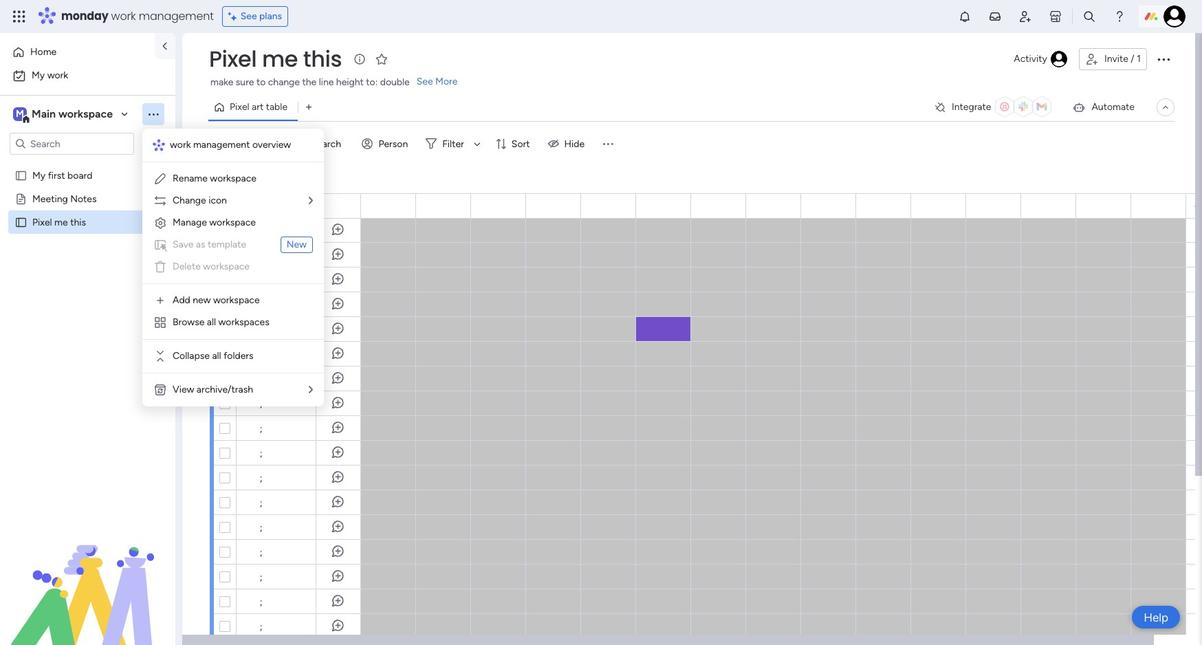 Task type: describe. For each thing, give the bounding box(es) containing it.
collapse
[[173, 350, 210, 362]]

save
[[173, 239, 194, 250]]

filter
[[443, 138, 464, 150]]

delete workspace image
[[153, 260, 167, 274]]

automate button
[[1067, 96, 1141, 118]]

hide
[[565, 138, 585, 150]]

this inside list box
[[70, 216, 86, 228]]

workspace for rename workspace
[[210, 173, 257, 184]]

change icon
[[173, 195, 227, 206]]

view
[[173, 384, 194, 396]]

new item button
[[208, 133, 261, 155]]

add new workspace
[[173, 294, 260, 306]]

12 ; from the top
[[260, 597, 263, 608]]

help image
[[1113, 10, 1127, 23]]

the
[[302, 76, 317, 88]]

1 horizontal spatial pixel me this
[[209, 43, 342, 74]]

3 ; from the top
[[260, 324, 263, 336]]

work for my
[[47, 69, 68, 81]]

height
[[336, 76, 364, 88]]

/
[[1131, 53, 1135, 65]]

add new workspace image
[[153, 294, 167, 308]]

browse
[[173, 317, 205, 328]]

delete workspace menu item
[[153, 259, 313, 275]]

pixeling
[[262, 171, 311, 188]]

workspace image
[[13, 107, 27, 122]]

help button
[[1133, 606, 1181, 629]]

work for monday
[[111, 8, 136, 24]]

home link
[[8, 41, 147, 63]]

more
[[436, 76, 458, 87]]

2 ; from the top
[[260, 299, 263, 311]]

manage
[[173, 217, 207, 228]]

lottie animation element
[[0, 506, 175, 645]]

1 ; from the top
[[260, 275, 263, 286]]

add to favorites image
[[375, 52, 389, 66]]

invite / 1 button
[[1080, 48, 1148, 70]]

6 ; from the top
[[260, 448, 263, 460]]

invite members image
[[1019, 10, 1033, 23]]

board
[[67, 169, 93, 181]]

person
[[379, 138, 408, 150]]

table
[[266, 101, 288, 113]]

add view image
[[306, 102, 312, 112]]

collapse board header image
[[1161, 102, 1172, 113]]

get
[[237, 171, 259, 188]]

activity
[[1014, 53, 1048, 65]]

menu containing work management overview
[[142, 129, 324, 407]]

plans
[[259, 10, 282, 22]]

collapse all folders
[[173, 350, 254, 362]]

new for new
[[287, 239, 307, 250]]

delete workspace
[[173, 261, 250, 272]]

view archive/trash
[[173, 384, 253, 396]]

menu item containing save as template
[[153, 237, 313, 253]]

public board image for my first board
[[14, 169, 28, 182]]

item
[[289, 200, 308, 211]]

workspace options image
[[147, 107, 160, 121]]

see plans
[[241, 10, 282, 22]]

to:
[[366, 76, 378, 88]]

select product image
[[12, 10, 26, 23]]

my work option
[[8, 65, 167, 87]]

workspace for main workspace
[[58, 107, 113, 120]]

invite / 1
[[1105, 53, 1141, 65]]

notifications image
[[958, 10, 972, 23]]

automate
[[1092, 101, 1135, 113]]

monday work management
[[61, 8, 214, 24]]

8 ; from the top
[[260, 497, 263, 509]]

see inside button
[[241, 10, 257, 22]]

art
[[252, 101, 264, 113]]

list arrow image
[[309, 385, 313, 395]]

0 vertical spatial pixel
[[209, 43, 257, 74]]

home option
[[8, 41, 147, 63]]

archive/trash
[[197, 384, 253, 396]]

notes
[[70, 193, 97, 204]]

0 vertical spatial me
[[262, 43, 298, 74]]

item
[[236, 138, 256, 149]]

work management overview
[[170, 139, 291, 151]]

work inside menu
[[170, 139, 191, 151]]

sort button
[[490, 133, 538, 155]]

10 ; from the top
[[260, 547, 263, 559]]

workspaces
[[218, 317, 270, 328]]

collapse all folders image
[[153, 350, 167, 363]]

monday marketplace image
[[1049, 10, 1063, 23]]

folders
[[224, 350, 254, 362]]

hide button
[[543, 133, 593, 155]]

icon
[[209, 195, 227, 206]]

11 ; from the top
[[260, 572, 263, 583]]

manage workspace image
[[153, 216, 167, 230]]

kendall parks image
[[1164, 6, 1186, 28]]

workspace up workspaces
[[213, 294, 260, 306]]

update feed image
[[989, 10, 1002, 23]]

Search in workspace field
[[29, 136, 115, 152]]

m
[[16, 108, 24, 120]]

Get pixeling field
[[233, 171, 314, 189]]

new item
[[214, 138, 256, 149]]



Task type: vqa. For each thing, say whether or not it's contained in the screenshot.
the Collapse
yes



Task type: locate. For each thing, give the bounding box(es) containing it.
person button
[[357, 133, 416, 155]]

0 vertical spatial public board image
[[14, 169, 28, 182]]

all left folders
[[212, 350, 221, 362]]

manage workspace
[[173, 217, 256, 228]]

pixel art table button
[[208, 96, 298, 118]]

pixel me this inside list box
[[32, 216, 86, 228]]

save as template
[[173, 239, 246, 250]]

0 vertical spatial all
[[207, 317, 216, 328]]

filter button
[[421, 133, 486, 155]]

this up line at the top left of the page
[[303, 43, 342, 74]]

1 vertical spatial public board image
[[14, 192, 28, 205]]

as
[[196, 239, 205, 250]]

home
[[30, 46, 57, 58]]

show board description image
[[352, 52, 368, 66]]

workspace up search in workspace field
[[58, 107, 113, 120]]

workspace for delete workspace
[[203, 261, 250, 272]]

monday
[[61, 8, 108, 24]]

all for browse
[[207, 317, 216, 328]]

0 horizontal spatial see
[[241, 10, 257, 22]]

all
[[207, 317, 216, 328], [212, 350, 221, 362]]

to
[[257, 76, 266, 88]]

5 ; from the top
[[260, 423, 263, 435]]

1 horizontal spatial work
[[111, 8, 136, 24]]

integrate button
[[929, 93, 1062, 122]]

new down item
[[287, 239, 307, 250]]

all down add new workspace
[[207, 317, 216, 328]]

0 vertical spatial work
[[111, 8, 136, 24]]

pixel
[[209, 43, 257, 74], [230, 101, 250, 113], [32, 216, 52, 228]]

workspace inside "workspace selection" element
[[58, 107, 113, 120]]

see
[[241, 10, 257, 22], [417, 76, 433, 87]]

management
[[139, 8, 214, 24], [193, 139, 250, 151]]

list box containing my first board
[[0, 161, 175, 419]]

new left "item"
[[214, 138, 234, 149]]

pixel down meeting
[[32, 216, 52, 228]]

browse all workspaces
[[173, 317, 270, 328]]

1 horizontal spatial see
[[417, 76, 433, 87]]

workspace up icon
[[210, 173, 257, 184]]

0 vertical spatial pixel me this
[[209, 43, 342, 74]]

1 vertical spatial work
[[47, 69, 68, 81]]

me up 'change'
[[262, 43, 298, 74]]

pixel me this down meeting notes
[[32, 216, 86, 228]]

angle down image
[[268, 139, 275, 149]]

0 horizontal spatial new
[[214, 138, 234, 149]]

change
[[173, 195, 206, 206]]

make
[[211, 76, 233, 88]]

work down home
[[47, 69, 68, 81]]

my
[[32, 69, 45, 81], [32, 169, 46, 181]]

my inside list box
[[32, 169, 46, 181]]

new for new item
[[214, 138, 234, 149]]

first
[[48, 169, 65, 181]]

2 vertical spatial public board image
[[14, 215, 28, 228]]

1 vertical spatial this
[[70, 216, 86, 228]]

meeting
[[32, 193, 68, 204]]

2 vertical spatial work
[[170, 139, 191, 151]]

work right monday
[[111, 8, 136, 24]]

this down notes
[[70, 216, 86, 228]]

see inside make sure to change the line height to: double see more
[[417, 76, 433, 87]]

rename workspace
[[173, 173, 257, 184]]

4 ; from the top
[[260, 398, 263, 410]]

workspace
[[58, 107, 113, 120], [210, 173, 257, 184], [209, 217, 256, 228], [203, 261, 250, 272], [213, 294, 260, 306]]

1 vertical spatial see
[[417, 76, 433, 87]]

this
[[303, 43, 342, 74], [70, 216, 86, 228]]

change
[[268, 76, 300, 88]]

1 vertical spatial me
[[54, 216, 68, 228]]

menu
[[142, 129, 324, 407]]

2 horizontal spatial work
[[170, 139, 191, 151]]

7 ; from the top
[[260, 473, 263, 484]]

my inside "option"
[[32, 69, 45, 81]]

my down home
[[32, 69, 45, 81]]

see more link
[[415, 75, 459, 89]]

Pixel me this field
[[206, 43, 345, 74]]

double
[[380, 76, 410, 88]]

workspace for manage workspace
[[209, 217, 256, 228]]

pixel me this up 'change'
[[209, 43, 342, 74]]

change icon image
[[153, 194, 167, 208]]

help
[[1144, 611, 1169, 624]]

1
[[1137, 53, 1141, 65]]

options image
[[1156, 51, 1172, 67], [191, 397, 203, 410], [191, 411, 202, 446], [191, 609, 202, 644]]

new
[[193, 294, 211, 306]]

my first board
[[32, 169, 93, 181]]

sure
[[236, 76, 254, 88]]

1 vertical spatial pixel
[[230, 101, 250, 113]]

main workspace
[[32, 107, 113, 120]]

arrow down image
[[469, 136, 486, 152]]

get pixeling
[[237, 171, 311, 188]]

Search field
[[308, 134, 349, 153]]

2 public board image from the top
[[14, 192, 28, 205]]

activity button
[[1009, 48, 1074, 70]]

work up rename
[[170, 139, 191, 151]]

see left plans
[[241, 10, 257, 22]]

1 horizontal spatial new
[[287, 239, 307, 250]]

0 horizontal spatial work
[[47, 69, 68, 81]]

browse all workspaces image
[[153, 316, 167, 330]]

pixel inside list box
[[32, 216, 52, 228]]

work inside "option"
[[47, 69, 68, 81]]

1 vertical spatial pixel me this
[[32, 216, 86, 228]]

overview
[[252, 139, 291, 151]]

0 vertical spatial see
[[241, 10, 257, 22]]

all for collapse
[[212, 350, 221, 362]]

pixel left "art"
[[230, 101, 250, 113]]

pixel me this
[[209, 43, 342, 74], [32, 216, 86, 228]]

0 horizontal spatial me
[[54, 216, 68, 228]]

public board image
[[14, 169, 28, 182], [14, 192, 28, 205], [14, 215, 28, 228]]

0 vertical spatial my
[[32, 69, 45, 81]]

1 vertical spatial management
[[193, 139, 250, 151]]

1 vertical spatial all
[[212, 350, 221, 362]]

option
[[0, 163, 175, 165]]

search everything image
[[1083, 10, 1097, 23]]

pixel inside pixel art table button
[[230, 101, 250, 113]]

0 horizontal spatial pixel me this
[[32, 216, 86, 228]]

my left 'first'
[[32, 169, 46, 181]]

list box
[[0, 161, 175, 419]]

make sure to change the line height to: double see more
[[211, 76, 458, 88]]

integrate
[[952, 101, 992, 113]]

rename workspace image
[[153, 172, 167, 186]]

lottie animation image
[[0, 506, 175, 645]]

line
[[319, 76, 334, 88]]

v2 ellipsis image
[[191, 634, 202, 645]]

pixel art table
[[230, 101, 288, 113]]

service icon image
[[153, 238, 167, 252]]

my for my first board
[[32, 169, 46, 181]]

0 vertical spatial new
[[214, 138, 234, 149]]

my for my work
[[32, 69, 45, 81]]

meeting notes
[[32, 193, 97, 204]]

0 vertical spatial this
[[303, 43, 342, 74]]

me
[[262, 43, 298, 74], [54, 216, 68, 228]]

public board image for meeting notes
[[14, 192, 28, 205]]

menu image
[[601, 137, 615, 151]]

invite
[[1105, 53, 1129, 65]]

delete
[[173, 261, 201, 272]]

add
[[173, 294, 190, 306]]

sort
[[512, 138, 530, 150]]

main
[[32, 107, 56, 120]]

0 horizontal spatial this
[[70, 216, 86, 228]]

my work link
[[8, 65, 167, 87]]

workspace up template
[[209, 217, 256, 228]]

9 ; from the top
[[260, 522, 263, 534]]

see plans button
[[222, 6, 288, 27]]

1 vertical spatial my
[[32, 169, 46, 181]]

workspace selection element
[[13, 106, 115, 124]]

pixel up 'make'
[[209, 43, 257, 74]]

view archive/trash image
[[153, 383, 167, 397]]

me down meeting notes
[[54, 216, 68, 228]]

workspace inside delete workspace menu item
[[203, 261, 250, 272]]

see left more
[[417, 76, 433, 87]]

new inside button
[[214, 138, 234, 149]]

my work
[[32, 69, 68, 81]]

0 vertical spatial management
[[139, 8, 214, 24]]

public board image for pixel me this
[[14, 215, 28, 228]]

1 horizontal spatial this
[[303, 43, 342, 74]]

2 vertical spatial pixel
[[32, 216, 52, 228]]

1 horizontal spatial me
[[262, 43, 298, 74]]

1 vertical spatial new
[[287, 239, 307, 250]]

list arrow image
[[309, 196, 313, 206]]

workspace down template
[[203, 261, 250, 272]]

1 public board image from the top
[[14, 169, 28, 182]]

;
[[260, 275, 263, 286], [260, 299, 263, 311], [260, 324, 263, 336], [260, 398, 263, 410], [260, 423, 263, 435], [260, 448, 263, 460], [260, 473, 263, 484], [260, 497, 263, 509], [260, 522, 263, 534], [260, 547, 263, 559], [260, 572, 263, 583], [260, 597, 263, 608], [260, 621, 263, 633]]

13 ; from the top
[[260, 621, 263, 633]]

menu item
[[153, 237, 313, 253]]

work
[[111, 8, 136, 24], [47, 69, 68, 81], [170, 139, 191, 151]]

3 public board image from the top
[[14, 215, 28, 228]]

rename
[[173, 173, 208, 184]]

template
[[208, 239, 246, 250]]

new
[[214, 138, 234, 149], [287, 239, 307, 250]]



